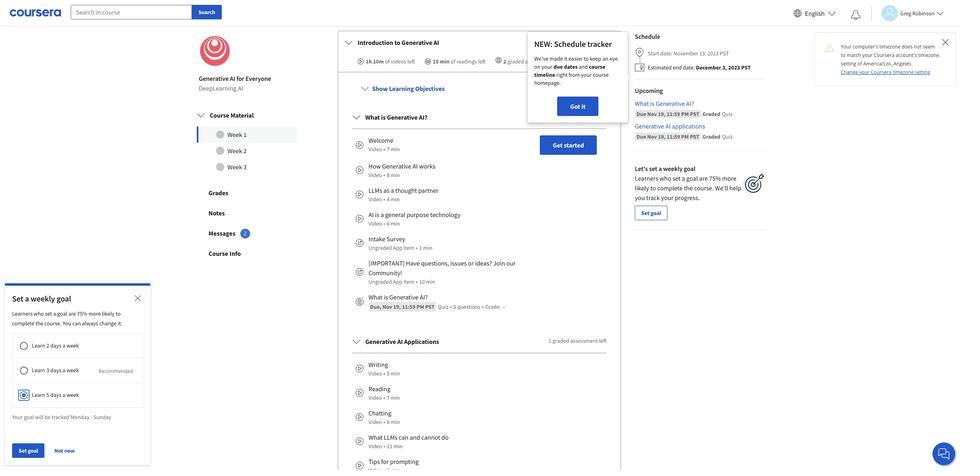 Task type: locate. For each thing, give the bounding box(es) containing it.
to up it.
[[116, 310, 121, 317]]

• left 11
[[384, 443, 385, 450]]

complete up track
[[658, 184, 683, 192]]

2 app from the top
[[393, 278, 403, 286]]

0 horizontal spatial and
[[410, 434, 420, 442]]

19, up let's set a weekly goal
[[658, 133, 666, 140]]

likely for track
[[635, 184, 649, 192]]

chat with us image
[[938, 447, 951, 460]]

nov
[[647, 111, 657, 118], [647, 133, 657, 140], [383, 303, 392, 311]]

75% up we'll
[[709, 174, 721, 182]]

0 vertical spatial ai?
[[686, 100, 694, 108]]

1 vertical spatial timezone
[[919, 52, 940, 59]]

set down let's set a weekly goal
[[673, 174, 681, 182]]

0 vertical spatial for
[[237, 75, 244, 83]]

more up always
[[88, 310, 101, 317]]

1 vertical spatial 1 graded assessment left
[[549, 337, 607, 345]]

change
[[841, 69, 858, 76]]

pst
[[720, 50, 729, 57], [742, 64, 751, 71], [690, 111, 700, 118], [690, 133, 700, 140], [425, 303, 435, 311]]

2 vertical spatial days
[[50, 391, 61, 399]]

are up progress.
[[699, 174, 708, 182]]

11:59 for what is generative ai? due nov 19, 11:59 pm pst graded quiz
[[667, 111, 680, 118]]

0 vertical spatial learners
[[635, 174, 659, 182]]

3 for week
[[244, 163, 247, 171]]

what inside what is generative ai? due nov 19, 11:59 pm pst graded quiz
[[635, 100, 649, 108]]

reading video • 7 min
[[369, 385, 400, 402]]

goal up learners who set a goal are 75% more likely to complete the course. we'll help you track your progress. at right
[[684, 165, 696, 173]]

for
[[237, 75, 244, 83], [381, 458, 389, 466]]

2023 right 3,
[[728, 64, 740, 71]]

1 horizontal spatial 3
[[244, 163, 247, 171]]

0 vertical spatial set
[[649, 165, 658, 173]]

1 vertical spatial 7
[[387, 394, 390, 402]]

pst inside what is generative ai? due nov 19, 11:59 pm pst graded quiz
[[690, 111, 700, 118]]

0 vertical spatial nov
[[647, 111, 657, 118]]

2 days from the top
[[50, 367, 61, 374]]

it right the got
[[582, 102, 586, 111]]

0 vertical spatial timezone
[[880, 43, 901, 50]]

video inside welcome video • 7 min
[[369, 146, 382, 153]]

course
[[210, 111, 229, 119], [209, 250, 228, 258]]

2 due from the top
[[637, 133, 646, 140]]

what down upcoming on the top of page
[[635, 100, 649, 108]]

1 vertical spatial are
[[68, 310, 76, 317]]

3
[[244, 163, 247, 171], [46, 367, 49, 374]]

course inside 'right from your course homepage.'
[[593, 71, 609, 79]]

graded down what is generative ai? link
[[703, 111, 721, 118]]

ai? inside what is generative ai? due nov 19, 11:59 pm pst graded quiz
[[686, 100, 694, 108]]

works
[[419, 162, 436, 170]]

week for learn 2 days a week
[[66, 342, 79, 349]]

ai? for what is generative ai? due nov 19, 11:59 pm pst graded quiz
[[686, 100, 694, 108]]

to inside we've made it easier to keep an eye on your
[[584, 55, 589, 62]]

1 horizontal spatial of
[[451, 58, 456, 65]]

0 horizontal spatial it
[[564, 55, 568, 62]]

2 vertical spatial quiz
[[438, 303, 449, 311]]

0 vertical spatial setting
[[841, 60, 857, 67]]

start
[[648, 50, 660, 57]]

2 item from the top
[[404, 278, 414, 286]]

0 horizontal spatial 3
[[46, 367, 49, 374]]

3 for learn
[[46, 367, 49, 374]]

course.
[[694, 184, 714, 192], [44, 320, 62, 327]]

show notifications image
[[851, 10, 861, 20]]

to inside learners who set a goal are 75% more likely to complete the course. we'll help you track your progress.
[[651, 184, 656, 192]]

1 vertical spatial for
[[381, 458, 389, 466]]

0 horizontal spatial set goal button
[[12, 443, 45, 458]]

0 horizontal spatial set
[[45, 310, 52, 317]]

ideas?
[[475, 259, 492, 267]]

what is generative ai? due nov 19, 11:59 pm pst graded quiz
[[635, 100, 733, 118]]

75%
[[709, 174, 721, 182], [77, 310, 87, 317]]

of for readings
[[451, 58, 456, 65]]

1 vertical spatial week
[[66, 367, 79, 374]]

1 item from the top
[[404, 244, 414, 252]]

ai inside "how generative ai works video • 8 min"
[[413, 162, 418, 170]]

1 learn from the top
[[32, 342, 45, 349]]

date: right the 'start'
[[661, 50, 673, 57]]

your right change
[[860, 69, 870, 76]]

what inside what llms can and cannot do video • 11 min
[[369, 434, 383, 442]]

who for learners who set a goal are 75% more likely to complete the course. you can always change it.
[[34, 310, 44, 317]]

quiz left the questions
[[438, 303, 449, 311]]

to up track
[[651, 184, 656, 192]]

4 video from the top
[[369, 220, 382, 227]]

2 week from the top
[[66, 367, 79, 374]]

english button
[[791, 0, 840, 26]]

what inside what is generative ai? due, nov 19, 11:59 pm pst quiz • 5 questions • grade: --
[[369, 293, 383, 301]]

does
[[902, 43, 913, 50]]

quiz down 'generative ai applications' link
[[722, 133, 733, 140]]

3 learn from the top
[[32, 391, 45, 399]]

what up due,
[[369, 293, 383, 301]]

pst down what is generative ai? link
[[690, 111, 700, 118]]

due,
[[370, 303, 382, 311]]

pm down 10
[[417, 303, 424, 311]]

2 7 from the top
[[387, 394, 390, 402]]

ai
[[434, 39, 439, 47], [230, 75, 235, 83], [666, 122, 671, 130], [413, 162, 418, 170], [369, 211, 374, 219], [397, 338, 403, 346]]

course inside dropdown button
[[210, 111, 229, 119]]

nov up let's
[[647, 133, 657, 140]]

75% up always
[[77, 310, 87, 317]]

1h 10m of videos left
[[366, 58, 415, 65]]

week 1 link
[[197, 127, 298, 143]]

ai up the deeplearning.ai
[[230, 75, 235, 83]]

of left readings
[[451, 58, 456, 65]]

what llms can and cannot do video • 11 min
[[369, 434, 449, 450]]

track
[[646, 194, 660, 202]]

weekly inside dialog
[[31, 294, 55, 304]]

change
[[99, 320, 116, 327]]

on
[[535, 63, 541, 71]]

2 vertical spatial week
[[66, 391, 79, 399]]

can up prompting at bottom
[[399, 434, 409, 442]]

set a weekly goal
[[12, 294, 71, 304]]

75% for we'll
[[709, 174, 721, 182]]

llms inside what llms can and cannot do video • 11 min
[[384, 434, 398, 442]]

pm down applications
[[681, 133, 689, 140]]

11:59 for what is generative ai? due, nov 19, 11:59 pm pst quiz • 5 questions • grade: --
[[402, 303, 416, 311]]

week up week 3
[[228, 147, 242, 155]]

2 video from the top
[[369, 172, 382, 179]]

3 down learn 2 days a week
[[46, 367, 49, 374]]

3 days from the top
[[50, 391, 61, 399]]

min up chatting
[[391, 394, 400, 402]]

1 vertical spatial learn
[[32, 367, 45, 374]]

0 horizontal spatial 2023
[[708, 50, 719, 57]]

4
[[387, 196, 390, 203]]

video inside llms as a thought partner video • 4 min
[[369, 196, 382, 203]]

setting down "account's" on the right top of page
[[915, 69, 931, 76]]

help center image
[[939, 449, 949, 459]]

more inside learners who set a goal are 75% more likely to complete the course. you can always change it.
[[88, 310, 101, 317]]

1 vertical spatial app
[[393, 278, 403, 286]]

1 horizontal spatial learners
[[635, 174, 659, 182]]

goal inside learners who set a goal are 75% more likely to complete the course. we'll help you track your progress.
[[687, 174, 698, 182]]

course. inside learners who set a goal are 75% more likely to complete the course. we'll help you track your progress.
[[694, 184, 714, 192]]

weekly up learners who set a goal are 75% more likely to complete the course. you can always change it.
[[31, 294, 55, 304]]

week for week 2
[[228, 147, 242, 155]]

timezone mismatch warning modal dialog
[[815, 32, 956, 87]]

who inside learners who set a goal are 75% more likely to complete the course. you can always change it.
[[34, 310, 44, 317]]

your inside set a weekly goal dialog
[[12, 414, 23, 421]]

6 video from the top
[[369, 394, 382, 402]]

1 vertical spatial date:
[[683, 64, 695, 71]]

0 vertical spatial 6
[[387, 220, 390, 227]]

is down upcoming on the top of page
[[650, 100, 655, 108]]

1 video from the top
[[369, 146, 382, 153]]

1 vertical spatial pm
[[681, 133, 689, 140]]

material
[[231, 111, 254, 119]]

your left the will
[[12, 414, 23, 421]]

0 vertical spatial 5
[[454, 303, 456, 311]]

0 vertical spatial 19,
[[658, 111, 666, 118]]

ai inside the ai is a general purpose technology video • 6 min
[[369, 211, 374, 219]]

date: right the end
[[683, 64, 695, 71]]

of down match
[[858, 60, 862, 67]]

2 ungraded from the top
[[369, 278, 392, 286]]

0 horizontal spatial can
[[72, 320, 81, 327]]

nov inside what is generative ai? due, nov 19, 11:59 pm pst quiz • 5 questions • grade: --
[[383, 303, 392, 311]]

0 vertical spatial 2023
[[708, 50, 719, 57]]

what for what is generative ai? due, nov 19, 11:59 pm pst quiz • 5 questions • grade: --
[[369, 293, 383, 301]]

1 1 graded assessment left from the top
[[549, 113, 607, 120]]

are for you
[[68, 310, 76, 317]]

are inside learners who set a goal are 75% more likely to complete the course. you can always change it.
[[68, 310, 76, 317]]

are for we'll
[[699, 174, 708, 182]]

quiz
[[722, 111, 733, 118], [722, 133, 733, 140], [438, 303, 449, 311]]

week 3
[[228, 163, 247, 171]]

2 vertical spatial 19,
[[393, 303, 401, 311]]

week up week 2
[[228, 131, 242, 139]]

• left 4
[[384, 196, 385, 203]]

warning image
[[825, 42, 835, 52]]

of for videos
[[385, 58, 390, 65]]

• down welcome
[[384, 146, 385, 153]]

1 horizontal spatial 5
[[387, 370, 390, 377]]

it inside we've made it easier to keep an eye on your
[[564, 55, 568, 62]]

more
[[722, 174, 737, 182], [88, 310, 101, 317]]

notes link
[[189, 203, 306, 223]]

to
[[395, 39, 400, 47], [841, 52, 846, 59], [584, 55, 589, 62], [651, 184, 656, 192], [116, 310, 121, 317]]

week
[[66, 342, 79, 349], [66, 367, 79, 374], [66, 391, 79, 399]]

1 vertical spatial nov
[[647, 133, 657, 140]]

1 horizontal spatial 75%
[[709, 174, 721, 182]]

5 up be
[[46, 391, 49, 399]]

min right 8
[[391, 172, 400, 179]]

2 up learn 3 days a week
[[46, 342, 49, 349]]

timeline
[[535, 71, 555, 79]]

ai? for what is generative ai?
[[419, 113, 428, 121]]

set goal button left not on the left
[[12, 443, 45, 458]]

the for we'll
[[684, 184, 693, 192]]

1 vertical spatial 6
[[387, 419, 390, 426]]

2 vertical spatial 5
[[46, 391, 49, 399]]

set
[[642, 210, 650, 217], [12, 294, 23, 304], [19, 447, 27, 454]]

videos
[[391, 58, 406, 65]]

2 learn from the top
[[32, 367, 45, 374]]

1 week from the top
[[228, 131, 242, 139]]

1 vertical spatial ai?
[[419, 113, 428, 121]]

set a weekly goal dialog
[[5, 283, 177, 465]]

Search in course text field
[[71, 5, 192, 19]]

1 vertical spatial graded
[[703, 133, 721, 140]]

2 assessment from the top
[[570, 337, 598, 345]]

ai left general
[[369, 211, 374, 219]]

a inside learners who set a goal are 75% more likely to complete the course. we'll help you track your progress.
[[682, 174, 685, 182]]

goal up the 'you'
[[57, 310, 67, 317]]

video inside what llms can and cannot do video • 11 min
[[369, 443, 382, 450]]

video inside writing video • 5 min
[[369, 370, 382, 377]]

1 app from the top
[[393, 244, 403, 252]]

19, inside what is generative ai? due, nov 19, 11:59 pm pst quiz • 5 questions • grade: --
[[393, 303, 401, 311]]

7 for reading
[[387, 394, 390, 402]]

1 horizontal spatial and
[[579, 63, 588, 71]]

2 1 graded assessment left from the top
[[549, 337, 607, 345]]

generative inside what is generative ai? due nov 19, 11:59 pm pst graded quiz
[[656, 100, 685, 108]]

0 vertical spatial app
[[393, 244, 403, 252]]

7 for welcome
[[387, 146, 390, 153]]

days for 5
[[50, 391, 61, 399]]

1 6 from the top
[[387, 220, 390, 227]]

is inside what is generative ai? due nov 19, 11:59 pm pst graded quiz
[[650, 100, 655, 108]]

0 vertical spatial it
[[564, 55, 568, 62]]

not
[[914, 43, 922, 50]]

quiz inside generative ai applications due nov 19, 11:59 pm pst graded quiz
[[722, 133, 733, 140]]

due inside generative ai applications due nov 19, 11:59 pm pst graded quiz
[[637, 133, 646, 140]]

pm inside what is generative ai? due, nov 19, 11:59 pm pst quiz • 5 questions • grade: --
[[417, 303, 424, 311]]

ai? inside what is generative ai? due, nov 19, 11:59 pm pst quiz • 5 questions • grade: --
[[420, 293, 428, 301]]

video left 4
[[369, 196, 382, 203]]

1 vertical spatial setting
[[915, 69, 931, 76]]

1 vertical spatial days
[[50, 367, 61, 374]]

it up dates
[[564, 55, 568, 62]]

ai left applications
[[666, 122, 671, 130]]

1 horizontal spatial complete
[[658, 184, 683, 192]]

quiz for generative
[[438, 303, 449, 311]]

video up intake
[[369, 220, 382, 227]]

19, inside generative ai applications due nov 19, 11:59 pm pst graded quiz
[[658, 133, 666, 140]]

who
[[660, 174, 671, 182], [34, 310, 44, 317]]

what is generative ai? due, nov 19, 11:59 pm pst quiz • 5 questions • grade: --
[[369, 293, 506, 311]]

1 vertical spatial and
[[410, 434, 420, 442]]

1 7 from the top
[[387, 146, 390, 153]]

1 vertical spatial 3
[[46, 367, 49, 374]]

19, inside what is generative ai? due nov 19, 11:59 pm pst graded quiz
[[658, 111, 666, 118]]

robinson
[[913, 9, 935, 17]]

video down reading
[[369, 394, 382, 402]]

chatting
[[369, 409, 392, 417]]

is up welcome
[[381, 113, 386, 121]]

your for your computer's timezone does not seem to match your coursera account's timezone setting of america/los_angeles. change your coursera timezone setting
[[841, 43, 852, 50]]

more for help
[[722, 174, 737, 182]]

set goal button
[[635, 206, 668, 220], [12, 443, 45, 458]]

the down set a weekly goal
[[35, 320, 43, 327]]

our
[[507, 259, 516, 267]]

1 horizontal spatial likely
[[635, 184, 649, 192]]

item down survey
[[404, 244, 414, 252]]

0 horizontal spatial the
[[35, 320, 43, 327]]

learn up the will
[[32, 391, 45, 399]]

set for learners who set a goal are 75% more likely to complete the course. you can always change it.
[[45, 310, 52, 317]]

timezone down seem
[[919, 52, 940, 59]]

set goal
[[642, 210, 661, 217], [19, 447, 38, 454]]

more up help
[[722, 174, 737, 182]]

1 vertical spatial quiz
[[722, 133, 733, 140]]

1 horizontal spatial llms
[[384, 434, 398, 442]]

0 horizontal spatial 75%
[[77, 310, 87, 317]]

your inside 'right from your course homepage.'
[[581, 71, 592, 79]]

week for week 3
[[228, 163, 242, 171]]

started
[[564, 141, 584, 149]]

set right let's
[[649, 165, 658, 173]]

likely inside learners who set a goal are 75% more likely to complete the course. we'll help you track your progress.
[[635, 184, 649, 192]]

1 vertical spatial complete
[[12, 320, 34, 327]]

your inside the your computer's timezone does not seem to match your coursera account's timezone setting of america/los_angeles. change your coursera timezone setting
[[841, 43, 852, 50]]

is
[[650, 100, 655, 108], [381, 113, 386, 121], [375, 211, 379, 219], [384, 293, 388, 301]]

75% inside learners who set a goal are 75% more likely to complete the course. we'll help you track your progress.
[[709, 174, 721, 182]]

purpose
[[407, 211, 429, 219]]

learn
[[32, 342, 45, 349], [32, 367, 45, 374], [32, 391, 45, 399]]

1 days from the top
[[50, 342, 61, 349]]

applications
[[672, 122, 705, 130]]

min
[[440, 58, 450, 65], [391, 146, 400, 153], [391, 172, 400, 179], [391, 196, 400, 203], [391, 220, 400, 227], [423, 244, 433, 252], [426, 278, 435, 286], [391, 370, 400, 377], [391, 394, 400, 402], [391, 419, 400, 426], [394, 443, 403, 450]]

how generative ai works video • 8 min
[[369, 162, 436, 179]]

complete down set a weekly goal
[[12, 320, 34, 327]]

coursera up america/los_angeles.
[[874, 52, 895, 59]]

is inside the ai is a general purpose technology video • 6 min
[[375, 211, 379, 219]]

new: schedule tracker
[[535, 39, 612, 49]]

1 ungraded from the top
[[369, 244, 392, 252]]

goal
[[684, 165, 696, 173], [687, 174, 698, 182], [651, 210, 661, 217], [57, 294, 71, 304], [57, 310, 67, 317], [24, 414, 34, 421], [28, 447, 38, 454]]

the inside learners who set a goal are 75% more likely to complete the course. we'll help you track your progress.
[[684, 184, 693, 192]]

video left 11
[[369, 443, 382, 450]]

now
[[64, 447, 75, 454]]

locked image
[[356, 298, 364, 306]]

set goal left not on the left
[[19, 447, 38, 454]]

1 horizontal spatial more
[[722, 174, 737, 182]]

is inside what is generative ai? due, nov 19, 11:59 pm pst quiz • 5 questions • grade: --
[[384, 293, 388, 301]]

2 vertical spatial set
[[45, 310, 52, 317]]

1 vertical spatial more
[[88, 310, 101, 317]]

1 horizontal spatial it
[[582, 102, 586, 111]]

course info
[[209, 250, 241, 258]]

1 horizontal spatial for
[[381, 458, 389, 466]]

0 horizontal spatial set goal
[[19, 447, 38, 454]]

1 vertical spatial assessment
[[570, 337, 598, 345]]

course. inside learners who set a goal are 75% more likely to complete the course. you can always change it.
[[44, 320, 62, 327]]

11:59 inside what is generative ai? due, nov 19, 11:59 pm pst quiz • 5 questions • grade: --
[[402, 303, 416, 311]]

1 vertical spatial set goal button
[[12, 443, 45, 458]]

✕
[[942, 35, 950, 49]]

1 horizontal spatial are
[[699, 174, 708, 182]]

7 inside the reading video • 7 min
[[387, 394, 390, 402]]

week down the 'you'
[[66, 342, 79, 349]]

video down welcome
[[369, 146, 382, 153]]

upcoming
[[635, 87, 663, 95]]

min right 11
[[394, 443, 403, 450]]

0 vertical spatial ungraded
[[369, 244, 392, 252]]

learn for learn 2 days a week
[[32, 342, 45, 349]]

weekly
[[663, 165, 683, 173], [31, 294, 55, 304]]

ai? up applications
[[686, 100, 694, 108]]

0 vertical spatial due
[[637, 111, 646, 118]]

video down writing
[[369, 370, 382, 377]]

course for course material
[[210, 111, 229, 119]]

america/los_angeles.
[[864, 60, 913, 67]]

1 due from the top
[[637, 111, 646, 118]]

video
[[369, 146, 382, 153], [369, 172, 382, 179], [369, 196, 382, 203], [369, 220, 382, 227], [369, 370, 382, 377], [369, 394, 382, 402], [369, 419, 382, 426], [369, 443, 382, 450]]

3 week from the top
[[228, 163, 242, 171]]

3 week from the top
[[66, 391, 79, 399]]

are
[[699, 174, 708, 182], [68, 310, 76, 317]]

2 graded from the top
[[703, 133, 721, 140]]

your for your goal will be tracked monday - sunday
[[12, 414, 23, 421]]

2 up "course info" link
[[244, 230, 247, 237]]

video inside the ai is a general purpose technology video • 6 min
[[369, 220, 382, 227]]

likely up you
[[635, 184, 649, 192]]

0 vertical spatial the
[[684, 184, 693, 192]]

1 vertical spatial 75%
[[77, 310, 87, 317]]

1 vertical spatial 2023
[[728, 64, 740, 71]]

0 vertical spatial likely
[[635, 184, 649, 192]]

days for 2
[[50, 342, 61, 349]]

for inside generative ai for everyone deeplearning.ai
[[237, 75, 244, 83]]

2 6 from the top
[[387, 419, 390, 426]]

get started
[[553, 141, 584, 149]]

due inside what is generative ai? due nov 19, 11:59 pm pst graded quiz
[[637, 111, 646, 118]]

• down general
[[384, 220, 385, 227]]

1 vertical spatial can
[[399, 434, 409, 442]]

6
[[387, 220, 390, 227], [387, 419, 390, 426]]

✕ button
[[942, 35, 950, 49]]

0 vertical spatial week
[[228, 131, 242, 139]]

3 down week 2 link
[[244, 163, 247, 171]]

1 vertical spatial the
[[35, 320, 43, 327]]

goal up learners who set a goal are 75% more likely to complete the course. you can always change it.
[[57, 294, 71, 304]]

learners for learners who set a goal are 75% more likely to complete the course. you can always change it.
[[12, 310, 33, 317]]

3 video from the top
[[369, 196, 382, 203]]

course down keep
[[589, 63, 606, 71]]

sunday
[[93, 414, 111, 421]]

generative inside "how generative ai works video • 8 min"
[[382, 162, 411, 170]]

and
[[579, 63, 588, 71], [410, 434, 420, 442]]

7
[[387, 146, 390, 153], [387, 394, 390, 402]]

likely inside learners who set a goal are 75% more likely to complete the course. you can always change it.
[[102, 310, 115, 317]]

learners down let's
[[635, 174, 659, 182]]

weekly up learners who set a goal are 75% more likely to complete the course. we'll help you track your progress. at right
[[663, 165, 683, 173]]

what is generative ai?
[[365, 113, 428, 121]]

5 video from the top
[[369, 370, 382, 377]]

19, for what is generative ai? due, nov 19, 11:59 pm pst quiz • 5 questions • grade: --
[[393, 303, 401, 311]]

ai? down 10
[[420, 293, 428, 301]]

1 horizontal spatial course.
[[694, 184, 714, 192]]

graded for what is generative ai?
[[553, 113, 569, 120]]

1 vertical spatial 11:59
[[667, 133, 680, 140]]

min inside llms as a thought partner video • 4 min
[[391, 196, 400, 203]]

• inside welcome video • 7 min
[[384, 146, 385, 153]]

monday
[[71, 414, 89, 421]]

2 horizontal spatial of
[[858, 60, 862, 67]]

• inside chatting video • 6 min
[[384, 419, 385, 426]]

is for ai is a general purpose technology video • 6 min
[[375, 211, 379, 219]]

set goal down track
[[642, 210, 661, 217]]

pst right 3,
[[742, 64, 751, 71]]

likely up change
[[102, 310, 115, 317]]

be
[[44, 414, 50, 421]]

item inside [important] have questions, issues or ideas? join our community! ungraded app item • 10 min
[[404, 278, 414, 286]]

19, for what is generative ai? due nov 19, 11:59 pm pst graded quiz
[[658, 111, 666, 118]]

1 assessment from the top
[[570, 113, 598, 120]]

days
[[50, 342, 61, 349], [50, 367, 61, 374], [50, 391, 61, 399]]

got
[[570, 102, 580, 111]]

75% inside learners who set a goal are 75% more likely to complete the course. you can always change it.
[[77, 310, 87, 317]]

ai inside generative ai for everyone deeplearning.ai
[[230, 75, 235, 83]]

are inside learners who set a goal are 75% more likely to complete the course. we'll help you track your progress.
[[699, 174, 708, 182]]

0 vertical spatial more
[[722, 174, 737, 182]]

for right tips
[[381, 458, 389, 466]]

week down learn 2 days a week
[[66, 367, 79, 374]]

2 week from the top
[[228, 147, 242, 155]]

video inside the reading video • 7 min
[[369, 394, 382, 402]]

1 week from the top
[[66, 342, 79, 349]]

75% for you
[[77, 310, 87, 317]]

7 inside welcome video • 7 min
[[387, 146, 390, 153]]

course for course info
[[209, 250, 228, 258]]

1 vertical spatial due
[[637, 133, 646, 140]]

6 down chatting
[[387, 419, 390, 426]]

nov inside generative ai applications due nov 19, 11:59 pm pst graded quiz
[[647, 133, 657, 140]]

min inside what llms can and cannot do video • 11 min
[[394, 443, 403, 450]]

1 vertical spatial llms
[[384, 434, 398, 442]]

0 vertical spatial set
[[642, 210, 650, 217]]

7 down reading
[[387, 394, 390, 402]]

1 graded from the top
[[703, 111, 721, 118]]

0 vertical spatial 11:59
[[667, 111, 680, 118]]

set down set a weekly goal
[[45, 310, 52, 317]]

0 vertical spatial can
[[72, 320, 81, 327]]

complete for learners who set a goal are 75% more likely to complete the course. you can always change it.
[[12, 320, 34, 327]]

7 video from the top
[[369, 419, 382, 426]]

schedule
[[635, 33, 661, 41], [554, 39, 586, 49]]

set for learners who set a goal are 75% more likely to complete the course. we'll help you track your progress.
[[673, 174, 681, 182]]

app down survey
[[393, 244, 403, 252]]

0 horizontal spatial of
[[385, 58, 390, 65]]

video inside chatting video • 6 min
[[369, 419, 382, 426]]

are up the 'you'
[[68, 310, 76, 317]]

change your coursera timezone setting link
[[841, 69, 931, 76]]

days up learn 3 days a week
[[50, 342, 61, 349]]

11:59 up applications
[[667, 111, 680, 118]]

0 vertical spatial set goal
[[642, 210, 661, 217]]

1 vertical spatial weekly
[[31, 294, 55, 304]]

graded down 'generative ai applications' link
[[703, 133, 721, 140]]

and down easier
[[579, 63, 588, 71]]

is down community!
[[384, 293, 388, 301]]

it inside button
[[582, 102, 586, 111]]

8 video from the top
[[369, 443, 382, 450]]

1 vertical spatial learners
[[12, 310, 33, 317]]

2 horizontal spatial 5
[[454, 303, 456, 311]]

2 vertical spatial week
[[228, 163, 242, 171]]

complete inside learners who set a goal are 75% more likely to complete the course. you can always change it.
[[12, 320, 34, 327]]

due down upcoming on the top of page
[[637, 111, 646, 118]]

dates
[[564, 63, 578, 71]]

generative ai applications
[[365, 338, 439, 346]]

0 vertical spatial course
[[589, 63, 606, 71]]

set for the top set goal button
[[642, 210, 650, 217]]

0 vertical spatial pm
[[681, 111, 689, 118]]

min inside "how generative ai works video • 8 min"
[[391, 172, 400, 179]]

1 horizontal spatial can
[[399, 434, 409, 442]]

ungraded
[[369, 244, 392, 252], [369, 278, 392, 286]]

0 vertical spatial date:
[[661, 50, 673, 57]]

• inside [important] have questions, issues or ideas? join our community! ungraded app item • 10 min
[[416, 278, 418, 286]]

2 vertical spatial learn
[[32, 391, 45, 399]]

• inside what llms can and cannot do video • 11 min
[[384, 443, 385, 450]]

• up have
[[416, 244, 418, 252]]

llms left as
[[369, 187, 382, 195]]

learners inside learners who set a goal are 75% more likely to complete the course. we'll help you track your progress.
[[635, 174, 659, 182]]

1 horizontal spatial set goal
[[642, 210, 661, 217]]

learners inside learners who set a goal are 75% more likely to complete the course. you can always change it.
[[12, 310, 33, 317]]

days for 3
[[50, 367, 61, 374]]

due
[[637, 111, 646, 118], [637, 133, 646, 140]]

goal up progress.
[[687, 174, 698, 182]]



Task type: describe. For each thing, give the bounding box(es) containing it.
quiz inside what is generative ai? due nov 19, 11:59 pm pst graded quiz
[[722, 111, 733, 118]]

of inside the your computer's timezone does not seem to match your coursera account's timezone setting of america/los_angeles. change your coursera timezone setting
[[858, 60, 862, 67]]

readings
[[457, 58, 477, 65]]

min inside the reading video • 7 min
[[391, 394, 400, 402]]

generative ai for everyone deeplearning.ai
[[199, 75, 271, 92]]

• inside the reading video • 7 min
[[384, 394, 385, 402]]

1 horizontal spatial 2023
[[728, 64, 740, 71]]

learning
[[389, 85, 414, 93]]

search
[[198, 8, 215, 16]]

ungraded inside [important] have questions, issues or ideas? join our community! ungraded app item • 10 min
[[369, 278, 392, 286]]

1h
[[366, 58, 372, 65]]

grades
[[209, 189, 228, 197]]

app inside [important] have questions, issues or ideas? join our community! ungraded app item • 10 min
[[393, 278, 403, 286]]

1 horizontal spatial date:
[[683, 64, 695, 71]]

pst inside what is generative ai? due, nov 19, 11:59 pm pst quiz • 5 questions • grade: --
[[425, 303, 435, 311]]

• inside "how generative ai works video • 8 min"
[[384, 172, 385, 179]]

november
[[674, 50, 698, 57]]

graded for generative ai applications
[[553, 337, 569, 345]]

min right '15'
[[440, 58, 450, 65]]

nov for what is generative ai? due, nov 19, 11:59 pm pst quiz • 5 questions • grade: --
[[383, 303, 392, 311]]

to inside the your computer's timezone does not seem to match your coursera account's timezone setting of america/los_angeles. change your coursera timezone setting
[[841, 52, 846, 59]]

generative inside what is generative ai? due, nov 19, 11:59 pm pst quiz • 5 questions • grade: --
[[389, 293, 419, 301]]

welcome video • 7 min
[[369, 136, 400, 153]]

right from your course homepage.
[[535, 71, 609, 87]]

11:59 inside generative ai applications due nov 19, 11:59 pm pst graded quiz
[[667, 133, 680, 140]]

you
[[63, 320, 71, 327]]

what for what is generative ai? due nov 19, 11:59 pm pst graded quiz
[[635, 100, 649, 108]]

deeplearning.ai
[[199, 84, 243, 92]]

2 graded assessments left
[[504, 58, 564, 65]]

is for what is generative ai? due, nov 19, 11:59 pm pst quiz • 5 questions • grade: --
[[384, 293, 388, 301]]

a inside learners who set a goal are 75% more likely to complete the course. you can always change it.
[[53, 310, 56, 317]]

learn for learn 3 days a week
[[32, 367, 45, 374]]

let's set a weekly goal
[[635, 165, 696, 173]]

week 2
[[228, 147, 247, 155]]

min inside intake survey ungraded app item • 1 min
[[423, 244, 433, 252]]

0 vertical spatial graded
[[508, 58, 524, 65]]

week for learn 5 days a week
[[66, 391, 79, 399]]

item inside intake survey ungraded app item • 1 min
[[404, 244, 414, 252]]

ungraded inside intake survey ungraded app item • 1 min
[[369, 244, 392, 252]]

coursera image
[[10, 7, 61, 20]]

seem
[[923, 43, 935, 50]]

goal left the will
[[24, 414, 34, 421]]

- inside set a weekly goal dialog
[[91, 414, 92, 421]]

15 min of readings left
[[433, 58, 486, 65]]

and inside what llms can and cannot do video • 11 min
[[410, 434, 420, 442]]

to inside dropdown button
[[395, 39, 400, 47]]

course timeline
[[535, 63, 606, 79]]

0 horizontal spatial schedule
[[554, 39, 586, 49]]

who for learners who set a goal are 75% more likely to complete the course. we'll help you track your progress.
[[660, 174, 671, 182]]

messages
[[209, 229, 236, 237]]

close image
[[133, 294, 143, 303]]

made
[[550, 55, 563, 62]]

goal down track
[[651, 210, 661, 217]]

deeplearning.ai image
[[199, 35, 231, 67]]

applications
[[404, 338, 439, 346]]

assessment for generative ai applications
[[570, 337, 598, 345]]

survey
[[387, 235, 405, 243]]

6 inside the ai is a general purpose technology video • 6 min
[[387, 220, 390, 227]]

video inside "how generative ai works video • 8 min"
[[369, 172, 382, 179]]

learners who set a goal are 75% more likely to complete the course. you can always change it.
[[12, 310, 122, 327]]

right
[[556, 71, 568, 79]]

1 horizontal spatial setting
[[915, 69, 931, 76]]

ai? for what is generative ai? due, nov 19, 11:59 pm pst quiz • 5 questions • grade: --
[[420, 293, 428, 301]]

introduction
[[358, 39, 393, 47]]

writing video • 5 min
[[369, 361, 400, 377]]

learn 2 days a week
[[32, 342, 79, 349]]

5 inside what is generative ai? due, nov 19, 11:59 pm pst quiz • 5 questions • grade: --
[[454, 303, 456, 311]]

learners for learners who set a goal are 75% more likely to complete the course. we'll help you track your progress.
[[635, 174, 659, 182]]

graded inside what is generative ai? due nov 19, 11:59 pm pst graded quiz
[[703, 111, 721, 118]]

everyone
[[246, 75, 271, 83]]

welcome
[[369, 136, 393, 144]]

not now
[[54, 447, 75, 454]]

show learning objectives button
[[355, 79, 451, 98]]

community!
[[369, 269, 402, 277]]

we've
[[535, 55, 549, 62]]

goal inside learners who set a goal are 75% more likely to complete the course. you can always change it.
[[57, 310, 67, 317]]

for inside tips for prompting link
[[381, 458, 389, 466]]

you
[[635, 194, 645, 202]]

it.
[[118, 320, 122, 327]]

10
[[419, 278, 425, 286]]

tracker
[[588, 39, 612, 49]]

course material button
[[190, 104, 304, 127]]

set a weekly goal option group
[[12, 333, 177, 408]]

have
[[406, 259, 420, 267]]

grade:
[[486, 303, 501, 311]]

0 vertical spatial set goal button
[[635, 206, 668, 220]]

is for what is generative ai? due nov 19, 11:59 pm pst graded quiz
[[650, 100, 655, 108]]

1 horizontal spatial schedule
[[635, 33, 661, 41]]

or
[[468, 259, 474, 267]]

0 vertical spatial coursera
[[874, 52, 895, 59]]

course info link
[[189, 244, 306, 264]]

not now button
[[51, 443, 78, 458]]

5 inside set a weekly goal option group
[[46, 391, 49, 399]]

thought
[[395, 187, 417, 195]]

app inside intake survey ungraded app item • 1 min
[[393, 244, 403, 252]]

1 horizontal spatial set
[[649, 165, 658, 173]]

get
[[553, 141, 563, 149]]

your inside learners who set a goal are 75% more likely to complete the course. we'll help you track your progress.
[[661, 194, 674, 202]]

min inside welcome video • 7 min
[[391, 146, 400, 153]]

set for the bottommost set goal button
[[19, 447, 27, 454]]

1 inside intake survey ungraded app item • 1 min
[[419, 244, 422, 252]]

from
[[569, 71, 580, 79]]

[important] have questions, issues or ideas? join our community! ungraded app item • 10 min
[[369, 259, 516, 286]]

ai left "applications"
[[397, 338, 403, 346]]

pm for what is generative ai? due, nov 19, 11:59 pm pst quiz • 5 questions • grade: --
[[417, 303, 424, 311]]

13,
[[700, 50, 707, 57]]

10m
[[373, 58, 384, 65]]

keep
[[590, 55, 602, 62]]

as
[[384, 187, 390, 195]]

min inside chatting video • 6 min
[[391, 419, 400, 426]]

your down computer's
[[863, 52, 873, 59]]

min inside [important] have questions, issues or ideas? join our community! ungraded app item • 10 min
[[426, 278, 435, 286]]

1 graded assessment left for generative ai applications
[[549, 337, 607, 345]]

• inside the ai is a general purpose technology video • 6 min
[[384, 220, 385, 227]]

can inside learners who set a goal are 75% more likely to complete the course. you can always change it.
[[72, 320, 81, 327]]

goal left not on the left
[[28, 447, 38, 454]]

1 vertical spatial coursera
[[871, 69, 892, 76]]

due
[[554, 63, 563, 71]]

learn for learn 5 days a week
[[32, 391, 45, 399]]

your inside we've made it easier to keep an eye on your
[[542, 63, 553, 71]]

min inside writing video • 5 min
[[391, 370, 400, 377]]

progress.
[[675, 194, 700, 202]]

5 inside writing video • 5 min
[[387, 370, 390, 377]]

• left grade:
[[482, 303, 484, 311]]

help
[[730, 184, 742, 192]]

got it button
[[558, 97, 599, 116]]

the for you
[[35, 320, 43, 327]]

what for what llms can and cannot do video • 11 min
[[369, 434, 383, 442]]

pm for what is generative ai? due nov 19, 11:59 pm pst graded quiz
[[681, 111, 689, 118]]

0 horizontal spatial date:
[[661, 50, 673, 57]]

1 vertical spatial set
[[12, 294, 23, 304]]

introduction to generative ai button
[[338, 31, 621, 54]]

generative inside introduction to generative ai dropdown button
[[402, 39, 432, 47]]

estimated end date: december 3, 2023 pst
[[648, 64, 751, 71]]

2 down introduction to generative ai dropdown button
[[504, 58, 507, 65]]

match
[[847, 52, 861, 59]]

nov for what is generative ai? due nov 19, 11:59 pm pst graded quiz
[[647, 111, 657, 118]]

graded inside generative ai applications due nov 19, 11:59 pm pst graded quiz
[[703, 133, 721, 140]]

week for week 1
[[228, 131, 242, 139]]

ai inside generative ai applications due nov 19, 11:59 pm pst graded quiz
[[666, 122, 671, 130]]

quiz for applications
[[722, 133, 733, 140]]

[important]
[[369, 259, 405, 267]]

a inside the ai is a general purpose technology video • 6 min
[[381, 211, 384, 219]]

likely for change
[[102, 310, 115, 317]]

2 inside set a weekly goal option group
[[46, 342, 49, 349]]

english
[[805, 9, 825, 17]]

questions
[[457, 303, 481, 311]]

week for learn 3 days a week
[[66, 367, 79, 374]]

is for what is generative ai?
[[381, 113, 386, 121]]

course material
[[210, 111, 254, 119]]

generative inside generative ai for everyone deeplearning.ai
[[199, 75, 229, 83]]

let's
[[635, 165, 648, 173]]

what is generative ai? link
[[635, 99, 765, 109]]

• inside llms as a thought partner video • 4 min
[[384, 196, 385, 203]]

min inside the ai is a general purpose technology video • 6 min
[[391, 220, 400, 227]]

info
[[230, 250, 241, 258]]

a inside llms as a thought partner video • 4 min
[[391, 187, 394, 195]]

what for what is generative ai?
[[365, 113, 380, 121]]

new:
[[535, 39, 553, 49]]

generative ai applications due nov 19, 11:59 pm pst graded quiz
[[635, 122, 733, 140]]

tips for prompting link
[[349, 454, 607, 470]]

ai inside dropdown button
[[434, 39, 439, 47]]

3,
[[723, 64, 727, 71]]

grades link
[[189, 183, 306, 203]]

to inside learners who set a goal are 75% more likely to complete the course. you can always change it.
[[116, 310, 121, 317]]

course. for you
[[44, 320, 62, 327]]

course inside course timeline
[[589, 63, 606, 71]]

llms inside llms as a thought partner video • 4 min
[[369, 187, 382, 195]]

2 vertical spatial timezone
[[893, 69, 914, 76]]

homepage.
[[535, 79, 561, 87]]

questions,
[[421, 259, 449, 267]]

do
[[442, 434, 449, 442]]

how
[[369, 162, 381, 170]]

chatting video • 6 min
[[369, 409, 400, 426]]

complete for learners who set a goal are 75% more likely to complete the course. we'll help you track your progress.
[[658, 184, 683, 192]]

• inside writing video • 5 min
[[384, 370, 385, 377]]

pm inside generative ai applications due nov 19, 11:59 pm pst graded quiz
[[681, 133, 689, 140]]

6 inside chatting video • 6 min
[[387, 419, 390, 426]]

• left the questions
[[450, 303, 452, 311]]

introduction to generative ai
[[358, 39, 439, 47]]

2 up "week 3" link
[[244, 147, 247, 155]]

got it
[[570, 102, 586, 111]]

generative inside generative ai applications due nov 19, 11:59 pm pst graded quiz
[[635, 122, 664, 130]]

pst inside generative ai applications due nov 19, 11:59 pm pst graded quiz
[[690, 133, 700, 140]]

week 2 link
[[197, 143, 298, 159]]

pst up 3,
[[720, 50, 729, 57]]

technology
[[430, 211, 461, 219]]

• inside intake survey ungraded app item • 1 min
[[416, 244, 418, 252]]

your goal will be tracked monday - sunday
[[12, 414, 111, 421]]

more for can
[[88, 310, 101, 317]]

1 graded assessment left for what is generative ai?
[[549, 113, 607, 120]]

set goal inside set a weekly goal dialog
[[19, 447, 38, 454]]

1 horizontal spatial weekly
[[663, 165, 683, 173]]

greg robinson
[[901, 9, 935, 17]]

course. for we'll
[[694, 184, 714, 192]]

show
[[372, 85, 388, 93]]

learn 5 days a week
[[32, 391, 79, 399]]

assessment for what is generative ai?
[[570, 113, 598, 120]]

can inside what llms can and cannot do video • 11 min
[[399, 434, 409, 442]]



Task type: vqa. For each thing, say whether or not it's contained in the screenshot.


